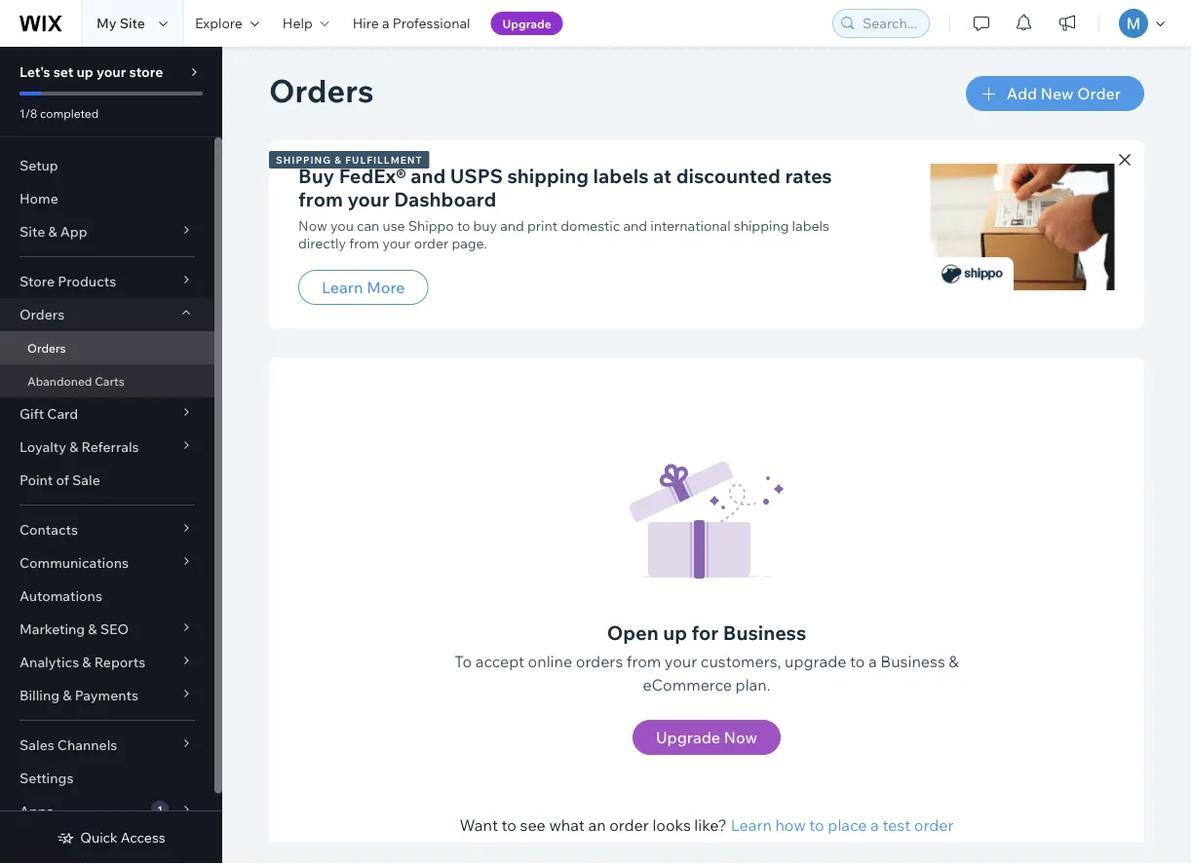 Task type: vqa. For each thing, say whether or not it's contained in the screenshot.
View tasks button for Issues
no



Task type: describe. For each thing, give the bounding box(es) containing it.
loyalty & referrals
[[19, 439, 139, 456]]

of
[[56, 472, 69, 489]]

new
[[1041, 84, 1074, 103]]

0 horizontal spatial from
[[298, 187, 343, 211]]

quick
[[80, 830, 118, 847]]

2 horizontal spatial and
[[623, 217, 647, 234]]

0 vertical spatial shipping
[[507, 163, 589, 188]]

1/8
[[19, 106, 37, 120]]

dashboard
[[394, 187, 497, 211]]

0 vertical spatial a
[[382, 15, 389, 32]]

test
[[883, 816, 911, 835]]

reports
[[94, 654, 145, 671]]

order
[[1077, 84, 1121, 103]]

1
[[157, 804, 162, 816]]

site inside popup button
[[19, 223, 45, 240]]

an
[[588, 816, 606, 835]]

& for seo
[[88, 621, 97, 638]]

order inside buy fedex® and usps shipping labels at discounted rates from your dashboard now you can use shippo to buy and print domestic and international shipping labels directly from your order page.
[[414, 235, 449, 252]]

apps
[[19, 803, 53, 820]]

1 vertical spatial labels
[[792, 217, 829, 234]]

analytics & reports
[[19, 654, 145, 671]]

gift card button
[[0, 398, 214, 431]]

accept
[[475, 652, 524, 672]]

orders for the orders popup button
[[19, 306, 65, 323]]

let's
[[19, 63, 50, 80]]

from inside open up for business to accept online orders from your customers, upgrade to a business & ecommerce plan.
[[627, 652, 661, 672]]

looks
[[653, 816, 691, 835]]

want to see what an order looks like? learn how to place a test order
[[460, 816, 954, 835]]

0 horizontal spatial learn
[[322, 278, 363, 297]]

fedex®
[[339, 163, 406, 188]]

my
[[97, 15, 116, 32]]

to inside open up for business to accept online orders from your customers, upgrade to a business & ecommerce plan.
[[850, 652, 865, 672]]

fulfillment
[[345, 154, 423, 166]]

marketing & seo button
[[0, 613, 214, 646]]

print
[[527, 217, 558, 234]]

what
[[549, 816, 585, 835]]

domestic
[[561, 217, 620, 234]]

access
[[121, 830, 165, 847]]

& for fulfillment
[[335, 154, 342, 166]]

directly
[[298, 235, 346, 252]]

payments
[[75, 687, 138, 704]]

buy
[[473, 217, 497, 234]]

to left see
[[502, 816, 517, 835]]

Search... field
[[857, 10, 923, 37]]

usps
[[450, 163, 503, 188]]

explore
[[195, 15, 243, 32]]

1 horizontal spatial business
[[881, 652, 945, 672]]

learn more link
[[298, 270, 429, 305]]

contacts button
[[0, 514, 214, 547]]

store
[[129, 63, 163, 80]]

upgrade
[[785, 652, 847, 672]]

1/8 completed
[[19, 106, 99, 120]]

referrals
[[81, 439, 139, 456]]

0 horizontal spatial business
[[723, 620, 806, 645]]

marketing
[[19, 621, 85, 638]]

add
[[1007, 84, 1037, 103]]

gift card
[[19, 406, 78, 423]]

& for referrals
[[69, 439, 78, 456]]

orders
[[576, 652, 623, 672]]

loyalty
[[19, 439, 66, 456]]

help
[[283, 15, 313, 32]]

my site
[[97, 15, 145, 32]]

international
[[650, 217, 731, 234]]

abandoned carts link
[[0, 365, 214, 398]]

professional
[[393, 15, 470, 32]]

settings
[[19, 770, 74, 787]]

up inside open up for business to accept online orders from your customers, upgrade to a business & ecommerce plan.
[[663, 620, 687, 645]]

shipping
[[276, 154, 331, 166]]

& for payments
[[63, 687, 72, 704]]

hire
[[353, 15, 379, 32]]

sale
[[72, 472, 100, 489]]

2 horizontal spatial order
[[914, 816, 954, 835]]

to inside buy fedex® and usps shipping labels at discounted rates from your dashboard now you can use shippo to buy and print domestic and international shipping labels directly from your order page.
[[457, 217, 470, 234]]

billing & payments
[[19, 687, 138, 704]]

2 vertical spatial a
[[871, 816, 879, 835]]

app
[[60, 223, 87, 240]]

now inside buy fedex® and usps shipping labels at discounted rates from your dashboard now you can use shippo to buy and print domestic and international shipping labels directly from your order page.
[[298, 217, 327, 234]]

open
[[607, 620, 659, 645]]

store products
[[19, 273, 116, 290]]

communications button
[[0, 547, 214, 580]]

billing
[[19, 687, 60, 704]]

hire a professional
[[353, 15, 470, 32]]

sales
[[19, 737, 54, 754]]

learn how to place a test order link
[[731, 814, 954, 837]]

marketing & seo
[[19, 621, 129, 638]]

quick access
[[80, 830, 165, 847]]

1 vertical spatial shipping
[[734, 217, 789, 234]]

shippo
[[408, 217, 454, 234]]

point of sale link
[[0, 464, 214, 497]]

add new order
[[1007, 84, 1121, 103]]

analytics
[[19, 654, 79, 671]]



Task type: locate. For each thing, give the bounding box(es) containing it.
site right my
[[120, 15, 145, 32]]

& inside dropdown button
[[88, 621, 97, 638]]

a left the test
[[871, 816, 879, 835]]

1 horizontal spatial and
[[500, 217, 524, 234]]

1 vertical spatial learn
[[731, 816, 772, 835]]

page.
[[452, 235, 487, 252]]

0 vertical spatial upgrade
[[503, 16, 551, 31]]

automations link
[[0, 580, 214, 613]]

0 vertical spatial from
[[298, 187, 343, 211]]

now
[[298, 217, 327, 234], [724, 728, 757, 748]]

site down home
[[19, 223, 45, 240]]

setup link
[[0, 149, 214, 182]]

& inside open up for business to accept online orders from your customers, upgrade to a business & ecommerce plan.
[[949, 652, 959, 672]]

and left usps
[[411, 163, 446, 188]]

you
[[330, 217, 354, 234]]

your inside open up for business to accept online orders from your customers, upgrade to a business & ecommerce plan.
[[665, 652, 697, 672]]

orders for orders link
[[27, 341, 66, 355]]

shipping
[[507, 163, 589, 188], [734, 217, 789, 234]]

1 horizontal spatial shipping
[[734, 217, 789, 234]]

discounted
[[676, 163, 781, 188]]

& for reports
[[82, 654, 91, 671]]

home link
[[0, 182, 214, 215]]

1 horizontal spatial up
[[663, 620, 687, 645]]

business up customers,
[[723, 620, 806, 645]]

hire a professional link
[[341, 0, 482, 47]]

& inside dropdown button
[[69, 439, 78, 456]]

abandoned carts
[[27, 374, 125, 388]]

settings link
[[0, 762, 214, 795]]

customers,
[[701, 652, 781, 672]]

from down can
[[349, 235, 379, 252]]

rates
[[785, 163, 832, 188]]

0 vertical spatial learn
[[322, 278, 363, 297]]

your up can
[[347, 187, 390, 211]]

from up you on the top of page
[[298, 187, 343, 211]]

learn
[[322, 278, 363, 297], [731, 816, 772, 835]]

upgrade right 'professional'
[[503, 16, 551, 31]]

upgrade now
[[656, 728, 757, 748]]

orders inside popup button
[[19, 306, 65, 323]]

business
[[723, 620, 806, 645], [881, 652, 945, 672]]

0 vertical spatial now
[[298, 217, 327, 234]]

1 vertical spatial upgrade
[[656, 728, 720, 748]]

shipping up print
[[507, 163, 589, 188]]

1 horizontal spatial now
[[724, 728, 757, 748]]

1 vertical spatial business
[[881, 652, 945, 672]]

analytics & reports button
[[0, 646, 214, 679]]

upgrade button
[[491, 12, 563, 35]]

can
[[357, 217, 380, 234]]

sidebar element
[[0, 47, 222, 865]]

up right the set
[[77, 63, 93, 80]]

for
[[692, 620, 719, 645]]

1 horizontal spatial labels
[[792, 217, 829, 234]]

up left "for"
[[663, 620, 687, 645]]

1 vertical spatial orders
[[19, 306, 65, 323]]

want
[[460, 816, 498, 835]]

your inside sidebar element
[[96, 63, 126, 80]]

from
[[298, 187, 343, 211], [349, 235, 379, 252], [627, 652, 661, 672]]

open up for business to accept online orders from your customers, upgrade to a business & ecommerce plan.
[[454, 620, 959, 695]]

0 vertical spatial up
[[77, 63, 93, 80]]

and right buy
[[500, 217, 524, 234]]

& for app
[[48, 223, 57, 240]]

shipping down discounted on the top of page
[[734, 217, 789, 234]]

place
[[828, 816, 867, 835]]

now inside "button"
[[724, 728, 757, 748]]

seo
[[100, 621, 129, 638]]

0 horizontal spatial now
[[298, 217, 327, 234]]

point
[[19, 472, 53, 489]]

& inside popup button
[[63, 687, 72, 704]]

products
[[58, 273, 116, 290]]

0 horizontal spatial shipping
[[507, 163, 589, 188]]

1 horizontal spatial learn
[[731, 816, 772, 835]]

orders up the abandoned on the top of the page
[[27, 341, 66, 355]]

1 vertical spatial from
[[349, 235, 379, 252]]

communications
[[19, 555, 129, 572]]

billing & payments button
[[0, 679, 214, 713]]

a inside open up for business to accept online orders from your customers, upgrade to a business & ecommerce plan.
[[869, 652, 877, 672]]

home
[[19, 190, 58, 207]]

more
[[367, 278, 405, 297]]

upgrade now button
[[633, 720, 781, 755]]

order down shippo
[[414, 235, 449, 252]]

up inside sidebar element
[[77, 63, 93, 80]]

up
[[77, 63, 93, 80], [663, 620, 687, 645]]

sales channels button
[[0, 729, 214, 762]]

orders down store
[[19, 306, 65, 323]]

upgrade inside "button"
[[656, 728, 720, 748]]

and right domestic
[[623, 217, 647, 234]]

buy fedex® and usps shipping labels at discounted rates from your dashboard now you can use shippo to buy and print domestic and international shipping labels directly from your order page.
[[298, 163, 832, 252]]

1 vertical spatial up
[[663, 620, 687, 645]]

plan.
[[736, 676, 771, 695]]

0 vertical spatial orders
[[269, 71, 374, 110]]

orders down help button
[[269, 71, 374, 110]]

0 horizontal spatial up
[[77, 63, 93, 80]]

0 horizontal spatial order
[[414, 235, 449, 252]]

shipping & fulfillment
[[276, 154, 423, 166]]

your up "ecommerce"
[[665, 652, 697, 672]]

a
[[382, 15, 389, 32], [869, 652, 877, 672], [871, 816, 879, 835]]

upgrade for upgrade now
[[656, 728, 720, 748]]

0 vertical spatial site
[[120, 15, 145, 32]]

0 vertical spatial labels
[[593, 163, 649, 188]]

let's set up your store
[[19, 63, 163, 80]]

to right "upgrade"
[[850, 652, 865, 672]]

upgrade inside button
[[503, 16, 551, 31]]

site & app
[[19, 223, 87, 240]]

1 horizontal spatial order
[[609, 816, 649, 835]]

order
[[414, 235, 449, 252], [609, 816, 649, 835], [914, 816, 954, 835]]

learn left how
[[731, 816, 772, 835]]

buy
[[298, 163, 335, 188]]

loyalty & referrals button
[[0, 431, 214, 464]]

orders
[[269, 71, 374, 110], [19, 306, 65, 323], [27, 341, 66, 355]]

1 horizontal spatial from
[[349, 235, 379, 252]]

see
[[520, 816, 546, 835]]

upgrade for upgrade
[[503, 16, 551, 31]]

order right the test
[[914, 816, 954, 835]]

ecommerce
[[643, 676, 732, 695]]

2 vertical spatial from
[[627, 652, 661, 672]]

2 vertical spatial orders
[[27, 341, 66, 355]]

buy fedex® and usps shipping labels at discounted rates from your dashboard image
[[930, 164, 1115, 290]]

set
[[53, 63, 73, 80]]

upgrade down "ecommerce"
[[656, 728, 720, 748]]

quick access button
[[57, 830, 165, 847]]

now up "directly"
[[298, 217, 327, 234]]

0 vertical spatial business
[[723, 620, 806, 645]]

upgrade
[[503, 16, 551, 31], [656, 728, 720, 748]]

labels down 'rates'
[[792, 217, 829, 234]]

to
[[457, 217, 470, 234], [850, 652, 865, 672], [502, 816, 517, 835], [809, 816, 824, 835]]

1 horizontal spatial upgrade
[[656, 728, 720, 748]]

to
[[454, 652, 472, 672]]

at
[[653, 163, 672, 188]]

1 horizontal spatial site
[[120, 15, 145, 32]]

how
[[775, 816, 806, 835]]

orders button
[[0, 298, 214, 331]]

learn more
[[322, 278, 405, 297]]

0 horizontal spatial upgrade
[[503, 16, 551, 31]]

0 horizontal spatial labels
[[593, 163, 649, 188]]

2 horizontal spatial from
[[627, 652, 661, 672]]

and
[[411, 163, 446, 188], [500, 217, 524, 234], [623, 217, 647, 234]]

use
[[383, 217, 405, 234]]

a right hire
[[382, 15, 389, 32]]

from down open
[[627, 652, 661, 672]]

to right how
[[809, 816, 824, 835]]

site & app button
[[0, 215, 214, 249]]

a right "upgrade"
[[869, 652, 877, 672]]

order right an at the bottom of the page
[[609, 816, 649, 835]]

business right "upgrade"
[[881, 652, 945, 672]]

labels left "at"
[[593, 163, 649, 188]]

learn left more
[[322, 278, 363, 297]]

your
[[96, 63, 126, 80], [347, 187, 390, 211], [383, 235, 411, 252], [665, 652, 697, 672]]

store
[[19, 273, 55, 290]]

now down plan.
[[724, 728, 757, 748]]

your left store
[[96, 63, 126, 80]]

1 vertical spatial a
[[869, 652, 877, 672]]

0 horizontal spatial site
[[19, 223, 45, 240]]

&
[[335, 154, 342, 166], [48, 223, 57, 240], [69, 439, 78, 456], [88, 621, 97, 638], [949, 652, 959, 672], [82, 654, 91, 671], [63, 687, 72, 704]]

sales channels
[[19, 737, 117, 754]]

your down use
[[383, 235, 411, 252]]

abandoned
[[27, 374, 92, 388]]

store products button
[[0, 265, 214, 298]]

1 vertical spatial now
[[724, 728, 757, 748]]

add new order button
[[966, 76, 1144, 111]]

orders link
[[0, 331, 214, 365]]

to up page.
[[457, 217, 470, 234]]

gift
[[19, 406, 44, 423]]

1 vertical spatial site
[[19, 223, 45, 240]]

0 horizontal spatial and
[[411, 163, 446, 188]]



